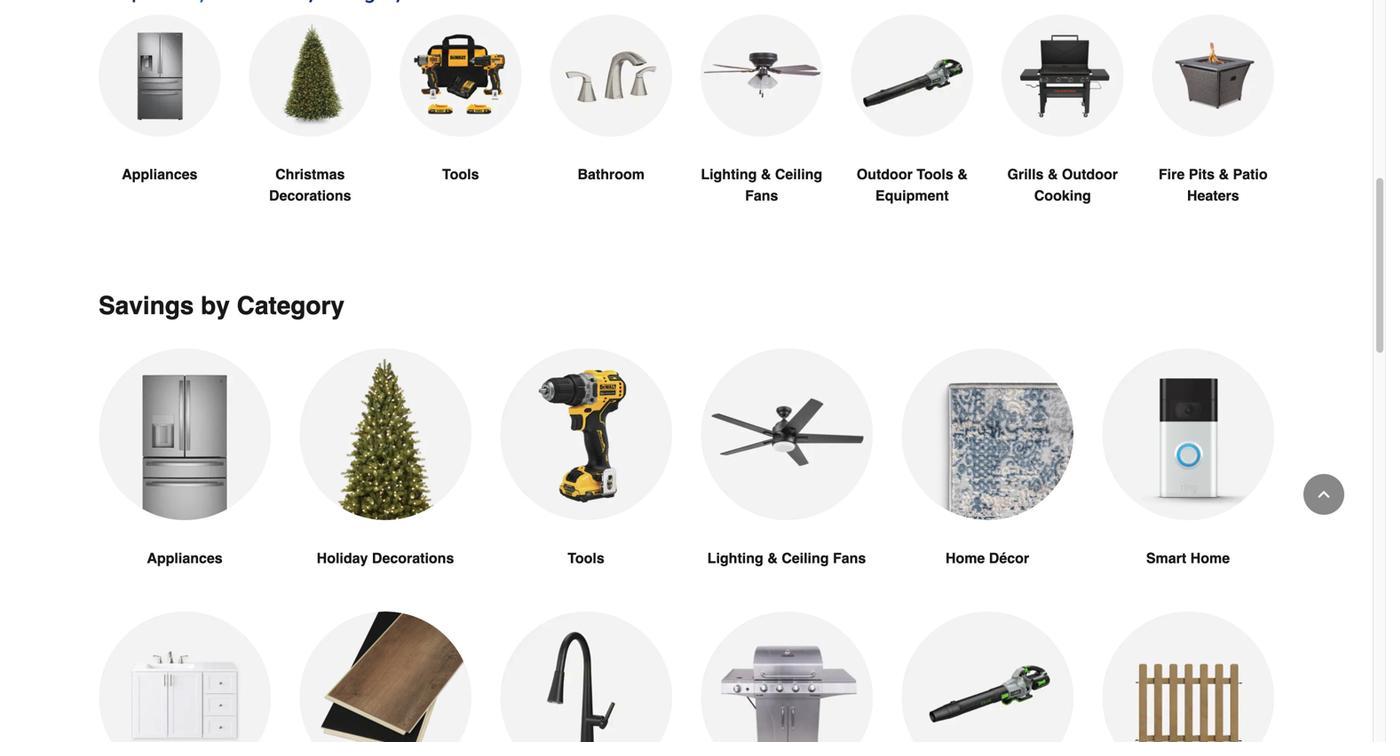 Task type: vqa. For each thing, say whether or not it's contained in the screenshot.
X
no



Task type: describe. For each thing, give the bounding box(es) containing it.
christmas decorations
[[269, 166, 351, 204]]

a white 2-door bathroom vanity with a white top and chrome faucet. image
[[99, 612, 271, 743]]

a dewalt power tool set. image
[[400, 15, 522, 137]]

decorations for christmas
[[269, 188, 351, 204]]

christmas decorations link
[[249, 15, 371, 249]]

fans for a gray low-profile 5-blade ceiling fan. image
[[833, 551, 867, 567]]

& inside fire pits & patio heaters
[[1219, 166, 1230, 183]]

tools for lighting & ceiling fans
[[568, 551, 605, 567]]

heaters
[[1188, 188, 1240, 204]]

a gray, green and black ego cordless leaf blower. image
[[902, 612, 1074, 743]]

holiday decorations
[[317, 551, 454, 567]]

tools link for lighting & ceiling fans
[[500, 349, 673, 612]]

décor
[[990, 551, 1030, 567]]

holiday decorations link
[[299, 349, 472, 612]]

home décor
[[946, 551, 1030, 567]]

appliances for holiday decorations
[[147, 551, 223, 567]]

savings
[[99, 292, 194, 320]]

cooking
[[1035, 188, 1092, 204]]

patio
[[1234, 166, 1268, 183]]

a gas grill. image
[[1002, 15, 1124, 137]]

by
[[201, 292, 230, 320]]

a stainless steel bathroom faucet. image
[[550, 15, 673, 137]]

savings by category
[[99, 292, 345, 320]]

a section of pressure treated wood picket fence. image
[[1103, 612, 1275, 743]]

lighting for a gray low-profile 5-blade ceiling fan. image
[[708, 551, 764, 567]]

& for a gray low-profile 5-blade ceiling fan. image
[[768, 551, 778, 567]]

a stainless steel g e profile french door refrigerator with an ice maker in the door. image
[[99, 349, 271, 521]]

outdoor tools & equipment link
[[852, 15, 974, 249]]

outdoor inside outdoor tools & equipment
[[857, 166, 913, 183]]

& for a ceiling fan. image
[[761, 166, 772, 183]]

& for the a gas grill. image
[[1048, 166, 1059, 183]]

lighting & ceiling fans for a gray low-profile 5-blade ceiling fan. image
[[708, 551, 867, 567]]

1 home from the left
[[946, 551, 986, 567]]

home décor link
[[902, 349, 1074, 612]]

grills & outdoor cooking
[[1008, 166, 1119, 204]]

a prelit christmas tree. image
[[249, 15, 371, 137]]

fire pits & patio heaters
[[1159, 166, 1268, 204]]

1 lighting & ceiling fans link from the top
[[701, 15, 823, 249]]

two planks of vinyl flooring in different shades of brown. image
[[299, 612, 472, 743]]

smart home link
[[1103, 349, 1275, 612]]

2 lighting & ceiling fans link from the top
[[701, 349, 873, 612]]



Task type: locate. For each thing, give the bounding box(es) containing it.
0 vertical spatial lighting & ceiling fans
[[701, 166, 823, 204]]

outdoor up equipment at the top
[[857, 166, 913, 183]]

0 vertical spatial appliances
[[122, 166, 198, 183]]

lighting & ceiling fans link
[[701, 15, 823, 249], [701, 349, 873, 612]]

a stainless steel french door refrigerator. image
[[99, 15, 221, 137]]

1 vertical spatial appliances
[[147, 551, 223, 567]]

chevron up image
[[1316, 486, 1334, 504]]

1 vertical spatial lighting & ceiling fans link
[[701, 349, 873, 612]]

1 vertical spatial decorations
[[372, 551, 454, 567]]

outdoor up cooking
[[1063, 166, 1119, 183]]

ceiling for a ceiling fan. image
[[776, 166, 823, 183]]

equipment
[[876, 188, 949, 204]]

a pre-lit artificial christmas tree with white lights. image
[[299, 349, 472, 521]]

tools inside outdoor tools & equipment
[[917, 166, 954, 183]]

appliances link for christmas decorations
[[99, 15, 221, 228]]

1 horizontal spatial home
[[1191, 551, 1231, 567]]

2 outdoor from the left
[[1063, 166, 1119, 183]]

2 appliances link from the top
[[99, 349, 271, 612]]

holiday
[[317, 551, 368, 567]]

lighting & ceiling fans for a ceiling fan. image
[[701, 166, 823, 204]]

a fire pit table. image
[[1153, 15, 1275, 137]]

tools for bathroom
[[442, 166, 479, 183]]

1 vertical spatial fans
[[833, 551, 867, 567]]

smart home
[[1147, 551, 1231, 567]]

0 horizontal spatial decorations
[[269, 188, 351, 204]]

lighting & ceiling fans
[[701, 166, 823, 204], [708, 551, 867, 567]]

&
[[761, 166, 772, 183], [958, 166, 968, 183], [1048, 166, 1059, 183], [1219, 166, 1230, 183], [768, 551, 778, 567]]

bathroom
[[578, 166, 645, 183]]

bathroom link
[[550, 15, 673, 228]]

1 appliances link from the top
[[99, 15, 221, 228]]

category
[[237, 292, 345, 320]]

tools link for bathroom
[[400, 15, 522, 228]]

pits
[[1189, 166, 1216, 183]]

a stainless steel char-broil four-burner liquid propane gas grill with a side burner. image
[[701, 612, 873, 743]]

0 vertical spatial lighting
[[701, 166, 757, 183]]

tools link
[[400, 15, 522, 228], [500, 349, 673, 612]]

0 horizontal spatial tools
[[442, 166, 479, 183]]

0 vertical spatial appliances link
[[99, 15, 221, 228]]

fire
[[1159, 166, 1186, 183]]

fans
[[746, 188, 779, 204], [833, 551, 867, 567]]

1 horizontal spatial fans
[[833, 551, 867, 567]]

outdoor tools & equipment
[[857, 166, 968, 204]]

decorations right holiday
[[372, 551, 454, 567]]

a gray low-profile 5-blade ceiling fan. image
[[701, 349, 873, 521]]

scroll to top element
[[1304, 474, 1345, 515]]

2 home from the left
[[1191, 551, 1231, 567]]

0 vertical spatial decorations
[[269, 188, 351, 204]]

ceiling
[[776, 166, 823, 183], [782, 551, 829, 567]]

0 horizontal spatial fans
[[746, 188, 779, 204]]

christmas
[[276, 166, 345, 183]]

ceiling for a gray low-profile 5-blade ceiling fan. image
[[782, 551, 829, 567]]

& inside grills & outdoor cooking
[[1048, 166, 1059, 183]]

1 vertical spatial appliances link
[[99, 349, 271, 612]]

0 horizontal spatial outdoor
[[857, 166, 913, 183]]

fire pits & patio heaters link
[[1153, 15, 1275, 249]]

tools
[[442, 166, 479, 183], [917, 166, 954, 183], [568, 551, 605, 567]]

1 vertical spatial lighting
[[708, 551, 764, 567]]

1 vertical spatial lighting & ceiling fans
[[708, 551, 867, 567]]

smart
[[1147, 551, 1187, 567]]

appliances link
[[99, 15, 221, 228], [99, 349, 271, 612]]

a black and silver ring video doorbell. image
[[1103, 349, 1275, 521]]

a leaf blower. image
[[852, 15, 974, 137]]

decorations
[[269, 188, 351, 204], [372, 551, 454, 567]]

0 vertical spatial tools link
[[400, 15, 522, 228]]

appliances for christmas decorations
[[122, 166, 198, 183]]

2 horizontal spatial tools
[[917, 166, 954, 183]]

1 outdoor from the left
[[857, 166, 913, 183]]

a blue and beige area rug. image
[[902, 349, 1074, 521]]

1 horizontal spatial tools
[[568, 551, 605, 567]]

decorations for holiday
[[372, 551, 454, 567]]

home right smart
[[1191, 551, 1231, 567]]

decorations down christmas
[[269, 188, 351, 204]]

& inside outdoor tools & equipment
[[958, 166, 968, 183]]

appliances link for holiday decorations
[[99, 349, 271, 612]]

home
[[946, 551, 986, 567], [1191, 551, 1231, 567]]

grills & outdoor cooking link
[[1002, 15, 1124, 249]]

home left décor
[[946, 551, 986, 567]]

outdoor inside grills & outdoor cooking
[[1063, 166, 1119, 183]]

1 vertical spatial tools link
[[500, 349, 673, 612]]

a ceiling fan. image
[[701, 15, 823, 137]]

1 vertical spatial ceiling
[[782, 551, 829, 567]]

1 horizontal spatial decorations
[[372, 551, 454, 567]]

a yellow and black dewalt power drill. image
[[500, 349, 673, 521]]

shop 25 days of deals by category. image
[[99, 0, 1275, 8]]

0 vertical spatial ceiling
[[776, 166, 823, 183]]

grills
[[1008, 166, 1044, 183]]

outdoor
[[857, 166, 913, 183], [1063, 166, 1119, 183]]

fans for a ceiling fan. image
[[746, 188, 779, 204]]

0 vertical spatial fans
[[746, 188, 779, 204]]

appliances
[[122, 166, 198, 183], [147, 551, 223, 567]]

1 horizontal spatial outdoor
[[1063, 166, 1119, 183]]

0 horizontal spatial home
[[946, 551, 986, 567]]

a black single-handle pull-down kitchen faucet. image
[[500, 612, 673, 743]]

lighting for a ceiling fan. image
[[701, 166, 757, 183]]

0 vertical spatial lighting & ceiling fans link
[[701, 15, 823, 249]]

lighting
[[701, 166, 757, 183], [708, 551, 764, 567]]



